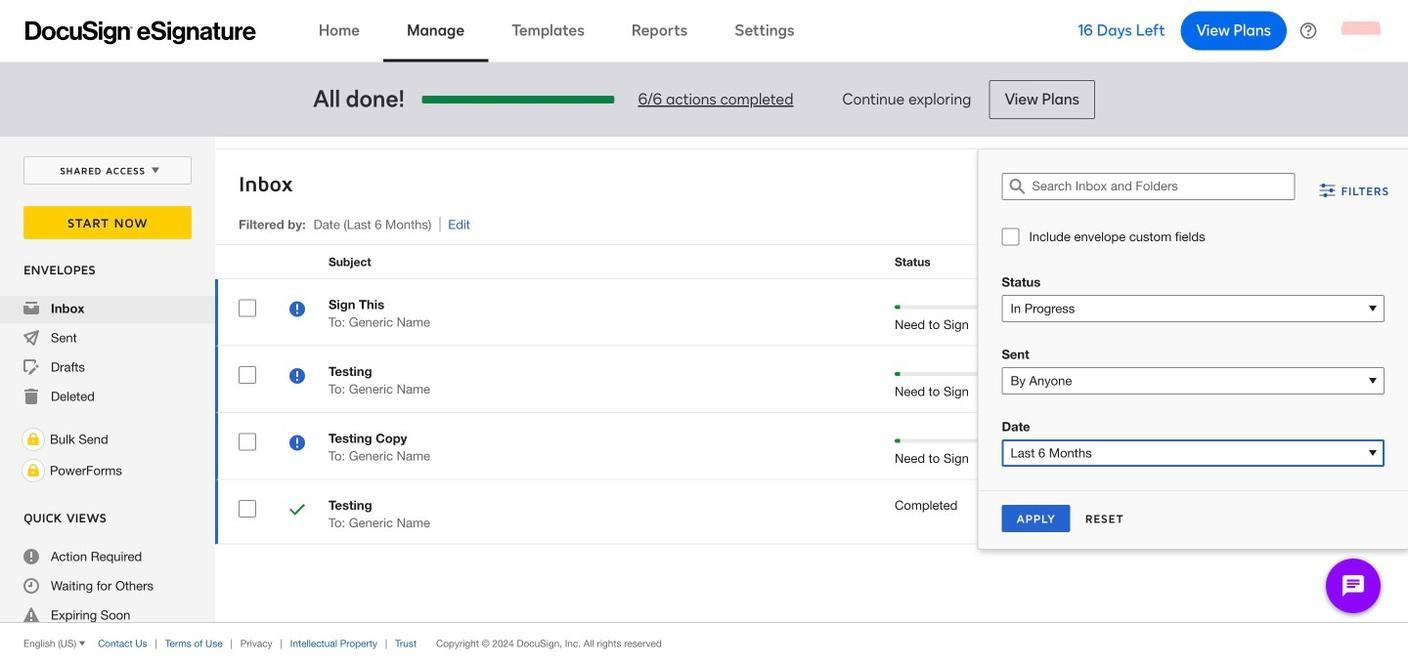 Task type: locate. For each thing, give the bounding box(es) containing it.
completed image
[[289, 503, 305, 521]]

secondary navigation region
[[0, 137, 1408, 665]]

action required image
[[23, 550, 39, 565]]

clock image
[[23, 579, 39, 595]]

2 lock image from the top
[[22, 460, 45, 483]]

0 vertical spatial need to sign image
[[289, 369, 305, 387]]

alert image
[[23, 608, 39, 624]]

1 vertical spatial lock image
[[22, 460, 45, 483]]

0 vertical spatial lock image
[[22, 428, 45, 452]]

need to sign image
[[289, 369, 305, 387], [289, 436, 305, 454]]

lock image
[[22, 428, 45, 452], [22, 460, 45, 483]]

sent image
[[23, 331, 39, 346]]

need to sign image down need to sign image
[[289, 369, 305, 387]]

need to sign image up completed icon
[[289, 436, 305, 454]]

trash image
[[23, 389, 39, 405]]

1 vertical spatial need to sign image
[[289, 436, 305, 454]]



Task type: describe. For each thing, give the bounding box(es) containing it.
your uploaded profile image image
[[1342, 11, 1381, 50]]

1 lock image from the top
[[22, 428, 45, 452]]

2 need to sign image from the top
[[289, 436, 305, 454]]

draft image
[[23, 360, 39, 376]]

Search Inbox and Folders text field
[[1032, 174, 1294, 199]]

1 need to sign image from the top
[[289, 369, 305, 387]]

inbox image
[[23, 301, 39, 317]]

more info region
[[0, 623, 1408, 665]]

docusign esignature image
[[25, 21, 256, 44]]

need to sign image
[[289, 302, 305, 320]]



Task type: vqa. For each thing, say whether or not it's contained in the screenshot.
bottom folder image
no



